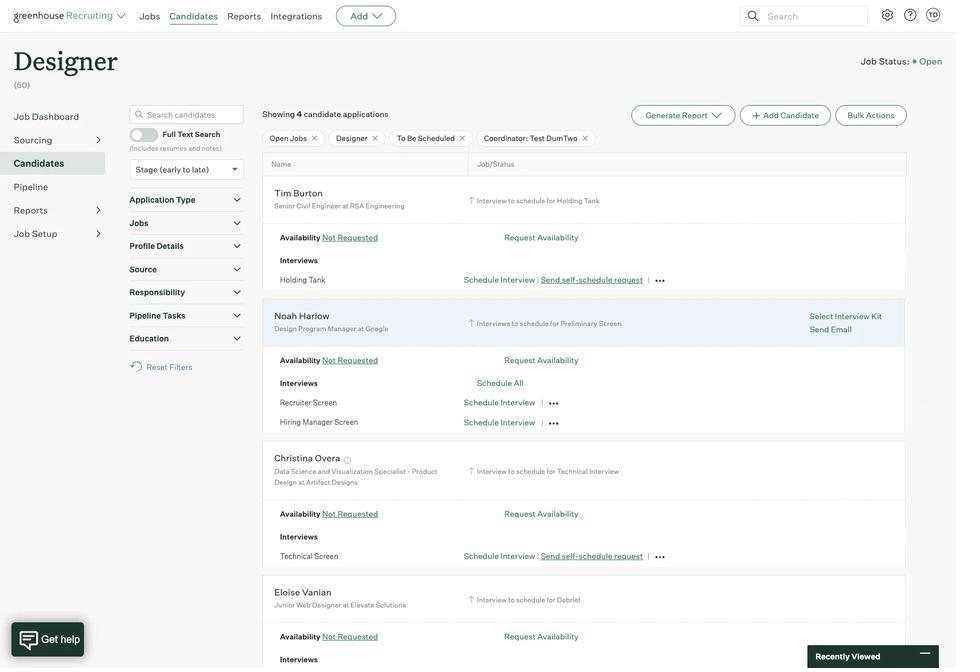 Task type: describe. For each thing, give the bounding box(es) containing it.
showing
[[262, 109, 295, 119]]

not requested button for holding tank
[[322, 233, 378, 242]]

interview to schedule for technical interview
[[477, 467, 619, 476]]

noah harlow link
[[274, 310, 329, 323]]

profile details
[[129, 241, 184, 251]]

pipeline tasks
[[129, 311, 186, 320]]

job for job dashboard
[[14, 111, 30, 122]]

screen up hiring manager screen
[[313, 398, 337, 407]]

not for holding tank
[[322, 233, 336, 242]]

request for recruiter screen
[[504, 355, 536, 365]]

sourcing
[[14, 134, 52, 146]]

at for vanian
[[343, 601, 349, 610]]

generate
[[646, 110, 680, 120]]

screen up christina overa has been in technical interview for more than 14 days icon
[[334, 418, 358, 427]]

availability not requested for technical screen
[[280, 509, 378, 519]]

pipeline for pipeline
[[14, 181, 48, 192]]

visualization
[[332, 467, 373, 476]]

1 vertical spatial candidates
[[14, 158, 64, 169]]

designer for designer (50)
[[14, 43, 118, 77]]

education
[[129, 334, 169, 344]]

availability down the program
[[280, 356, 321, 365]]

reset
[[147, 362, 168, 372]]

job setup link
[[14, 227, 101, 240]]

requested for technical screen
[[338, 509, 378, 519]]

add candidate
[[763, 110, 819, 120]]

0 horizontal spatial tank
[[309, 275, 325, 285]]

self- for holding tank
[[562, 275, 579, 285]]

request availability for technical screen
[[504, 509, 579, 519]]

self- for technical screen
[[562, 552, 579, 561]]

request availability for recruiter screen
[[504, 355, 579, 365]]

hiring manager screen
[[280, 418, 358, 427]]

design inside data science and visualization specialist - product design at artifact designs
[[274, 479, 297, 487]]

stage
[[136, 165, 158, 174]]

recruiter
[[280, 398, 311, 407]]

overa
[[315, 453, 340, 464]]

td button
[[924, 6, 942, 24]]

christina overa link
[[274, 453, 340, 466]]

1 horizontal spatial reports
[[227, 10, 261, 22]]

add button
[[336, 6, 396, 26]]

pipeline for pipeline tasks
[[129, 311, 161, 320]]

add for add candidate
[[763, 110, 779, 120]]

schedule interview for hiring manager screen
[[464, 418, 535, 427]]

data
[[274, 467, 290, 476]]

availability down interviews to schedule for preliminary screen
[[537, 355, 579, 365]]

4 request availability from the top
[[504, 632, 579, 642]]

dumtwo
[[546, 134, 578, 143]]

0 vertical spatial tank
[[584, 196, 600, 205]]

availability not requested for holding tank
[[280, 233, 378, 242]]

designs
[[332, 479, 358, 487]]

and inside full text search (includes resumes and notes)
[[188, 144, 200, 152]]

email
[[831, 325, 852, 334]]

senior
[[274, 202, 295, 211]]

bulk
[[848, 110, 864, 120]]

report
[[682, 110, 708, 120]]

web
[[296, 601, 311, 610]]

to be scheduled
[[397, 134, 455, 143]]

add candidate link
[[740, 105, 831, 126]]

0 vertical spatial candidates
[[169, 10, 218, 22]]

at for burton
[[342, 202, 349, 211]]

request for tank
[[614, 275, 643, 285]]

reset filters
[[147, 362, 192, 372]]

job for job setup
[[14, 228, 30, 239]]

job status:
[[861, 55, 910, 67]]

eloise vanian junior web designer at elevate solutions
[[274, 587, 406, 610]]

christina overa has been in technical interview for more than 14 days image
[[342, 457, 353, 464]]

actions
[[866, 110, 895, 120]]

Search text field
[[765, 8, 857, 24]]

designer (50)
[[14, 43, 118, 90]]

tim
[[274, 187, 291, 199]]

engineering
[[366, 202, 405, 211]]

-
[[407, 467, 410, 476]]

designer for designer
[[336, 134, 368, 143]]

designer link
[[14, 32, 118, 80]]

request for holding tank
[[504, 233, 536, 242]]

1 vertical spatial jobs
[[290, 134, 307, 143]]

4 not from the top
[[322, 632, 336, 642]]

product
[[412, 467, 438, 476]]

google
[[366, 325, 388, 333]]

harlow
[[299, 310, 329, 322]]

schedule for holding
[[516, 196, 545, 205]]

greenhouse recruiting image
[[14, 9, 117, 23]]

burton
[[293, 187, 323, 199]]

designer inside eloise vanian junior web designer at elevate solutions
[[312, 601, 341, 610]]

christina overa
[[274, 453, 340, 464]]

| for technical screen
[[537, 552, 539, 561]]

0 vertical spatial jobs
[[139, 10, 160, 22]]

0 horizontal spatial reports link
[[14, 203, 101, 217]]

job for job status:
[[861, 55, 877, 67]]

civil
[[297, 202, 310, 211]]

availability not requested for recruiter screen
[[280, 355, 378, 365]]

job/status
[[477, 160, 514, 169]]

schedule interview link for holding tank
[[464, 275, 535, 285]]

interviews for senior civil engineer at rsa engineering
[[280, 256, 318, 265]]

4 requested from the top
[[338, 632, 378, 642]]

schedule interview for recruiter screen
[[464, 398, 535, 408]]

open for open
[[919, 55, 942, 67]]

stage (early to late) option
[[136, 165, 209, 174]]

kit
[[871, 311, 882, 321]]

send self-schedule request link for screen
[[541, 552, 643, 561]]

interview to schedule for technical interview link
[[467, 466, 622, 477]]

schedule all link
[[477, 379, 524, 388]]

requested for holding tank
[[338, 233, 378, 242]]

checkmark image
[[135, 130, 143, 138]]

name
[[271, 160, 291, 169]]

setup
[[32, 228, 57, 239]]

integrations link
[[271, 10, 322, 22]]

generate report
[[646, 110, 708, 120]]

solutions
[[376, 601, 406, 610]]

availability down artifact
[[280, 510, 321, 519]]

recently viewed
[[816, 652, 880, 662]]

interviews to schedule for preliminary screen link
[[467, 318, 624, 329]]

profile
[[129, 241, 155, 251]]

candidate
[[781, 110, 819, 120]]

debrief
[[557, 596, 581, 604]]

schedule for schedule all link at the bottom of page
[[477, 379, 512, 388]]

job dashboard link
[[14, 110, 101, 123]]

full
[[163, 130, 176, 139]]

schedule for hiring manager screen the schedule interview link
[[464, 418, 499, 427]]

request availability button for technical screen
[[504, 509, 579, 519]]

4
[[297, 109, 302, 119]]

notes)
[[202, 144, 222, 152]]

| for holding tank
[[537, 276, 539, 285]]

availability down debrief at bottom
[[537, 632, 579, 642]]

artifact
[[306, 479, 330, 487]]

send inside select interview kit send email
[[810, 325, 829, 334]]

science
[[291, 467, 316, 476]]

request for screen
[[614, 552, 643, 561]]

send email link
[[810, 324, 882, 335]]

preliminary
[[561, 319, 597, 328]]

schedule for preliminary
[[520, 319, 549, 328]]

not requested button for recruiter screen
[[322, 355, 378, 365]]

candidate
[[304, 109, 341, 119]]

interview inside select interview kit send email
[[835, 311, 870, 321]]

bulk actions link
[[836, 105, 907, 126]]

to for interview to schedule for holding tank
[[508, 196, 515, 205]]



Task type: locate. For each thing, give the bounding box(es) containing it.
1 design from the top
[[274, 325, 297, 333]]

jobs
[[139, 10, 160, 22], [290, 134, 307, 143], [129, 218, 148, 228]]

add
[[350, 10, 368, 22], [763, 110, 779, 120]]

and inside data science and visualization specialist - product design at artifact designs
[[318, 467, 330, 476]]

at down science
[[298, 479, 305, 487]]

1 | from the top
[[537, 276, 539, 285]]

program
[[298, 325, 326, 333]]

availability not requested down the program
[[280, 355, 378, 365]]

not requested button for technical screen
[[322, 509, 378, 519]]

2 vertical spatial designer
[[312, 601, 341, 610]]

request down interview to schedule for technical interview link
[[504, 509, 536, 519]]

3 requested from the top
[[338, 509, 378, 519]]

specialist
[[374, 467, 406, 476]]

1 horizontal spatial and
[[318, 467, 330, 476]]

0 vertical spatial send
[[541, 275, 560, 285]]

reset filters button
[[129, 356, 198, 378]]

technical
[[557, 467, 588, 476], [280, 552, 313, 561]]

0 vertical spatial schedule interview
[[464, 398, 535, 408]]

bulk actions
[[848, 110, 895, 120]]

technical screen
[[280, 552, 338, 561]]

2 request availability from the top
[[504, 355, 579, 365]]

1 schedule interview from the top
[[464, 398, 535, 408]]

2 availability not requested from the top
[[280, 355, 378, 365]]

request availability button down interview to schedule for holding tank
[[504, 233, 579, 242]]

manager down recruiter screen
[[303, 418, 333, 427]]

4 schedule interview link from the top
[[464, 552, 535, 561]]

add inside add popup button
[[350, 10, 368, 22]]

4 not requested button from the top
[[322, 632, 378, 642]]

3 schedule interview link from the top
[[464, 418, 535, 427]]

schedule inside interview to schedule for debrief link
[[516, 596, 545, 604]]

send self-schedule request link for tank
[[541, 275, 643, 285]]

Search candidates field
[[129, 105, 244, 124]]

request availability up "all" at right
[[504, 355, 579, 365]]

for for technical
[[547, 467, 556, 476]]

interview to schedule for debrief link
[[467, 595, 583, 606]]

1 not from the top
[[322, 233, 336, 242]]

0 vertical spatial add
[[350, 10, 368, 22]]

rsa
[[350, 202, 364, 211]]

0 vertical spatial schedule interview | send self-schedule request
[[464, 275, 643, 285]]

1 requested from the top
[[338, 233, 378, 242]]

design down noah on the top left
[[274, 325, 297, 333]]

1 horizontal spatial holding
[[557, 196, 582, 205]]

0 vertical spatial reports
[[227, 10, 261, 22]]

schedule interview | send self-schedule request for holding tank
[[464, 275, 643, 285]]

(early
[[159, 165, 181, 174]]

1 vertical spatial self-
[[562, 552, 579, 561]]

responsibility
[[129, 288, 185, 297]]

tim burton senior civil engineer at rsa engineering
[[274, 187, 405, 211]]

1 vertical spatial tank
[[309, 275, 325, 285]]

1 horizontal spatial candidates
[[169, 10, 218, 22]]

to for interview to schedule for debrief
[[508, 596, 515, 604]]

reports
[[227, 10, 261, 22], [14, 204, 48, 216]]

1 vertical spatial candidates link
[[14, 156, 101, 170]]

reports link left integrations
[[227, 10, 261, 22]]

requested down google
[[338, 355, 378, 365]]

0 vertical spatial job
[[861, 55, 877, 67]]

send up interviews to schedule for preliminary screen
[[541, 275, 560, 285]]

self- up preliminary
[[562, 275, 579, 285]]

2 self- from the top
[[562, 552, 579, 561]]

schedule
[[516, 196, 545, 205], [579, 275, 613, 285], [520, 319, 549, 328], [516, 467, 545, 476], [579, 552, 613, 561], [516, 596, 545, 604]]

not for technical screen
[[322, 509, 336, 519]]

0 vertical spatial design
[[274, 325, 297, 333]]

recruiter screen
[[280, 398, 337, 407]]

0 horizontal spatial add
[[350, 10, 368, 22]]

not down eloise vanian junior web designer at elevate solutions
[[322, 632, 336, 642]]

2 send self-schedule request link from the top
[[541, 552, 643, 561]]

interviews for junior web designer at elevate solutions
[[280, 655, 318, 665]]

schedule interview | send self-schedule request up debrief at bottom
[[464, 552, 643, 561]]

screen up vanian
[[314, 552, 338, 561]]

0 horizontal spatial technical
[[280, 552, 313, 561]]

open jobs
[[270, 134, 307, 143]]

request availability button down interview to schedule for technical interview link
[[504, 509, 579, 519]]

schedule interview | send self-schedule request up interviews to schedule for preliminary screen
[[464, 275, 643, 285]]

christina
[[274, 453, 313, 464]]

1 request from the top
[[504, 233, 536, 242]]

request availability down interview to schedule for holding tank
[[504, 233, 579, 242]]

requested down designs
[[338, 509, 378, 519]]

0 vertical spatial self-
[[562, 275, 579, 285]]

job dashboard
[[14, 111, 79, 122]]

reports link down pipeline link
[[14, 203, 101, 217]]

1 schedule interview link from the top
[[464, 275, 535, 285]]

1 vertical spatial reports
[[14, 204, 48, 216]]

0 horizontal spatial candidates
[[14, 158, 64, 169]]

not requested button down designs
[[322, 509, 378, 519]]

text
[[177, 130, 193, 139]]

1 vertical spatial holding
[[280, 275, 307, 285]]

not requested button down google
[[322, 355, 378, 365]]

schedule for debrief
[[516, 596, 545, 604]]

request for technical screen
[[504, 509, 536, 519]]

2 | from the top
[[537, 552, 539, 561]]

candidate reports are now available! apply filters and select "view in app" element
[[631, 105, 736, 126]]

reports left integrations
[[227, 10, 261, 22]]

schedule inside interview to schedule for technical interview link
[[516, 467, 545, 476]]

| up interviews to schedule for preliminary screen link
[[537, 276, 539, 285]]

for
[[547, 196, 556, 205], [550, 319, 559, 328], [547, 467, 556, 476], [547, 596, 556, 604]]

screen right preliminary
[[599, 319, 621, 328]]

0 horizontal spatial and
[[188, 144, 200, 152]]

1 vertical spatial request
[[614, 552, 643, 561]]

pipeline down sourcing
[[14, 181, 48, 192]]

0 horizontal spatial pipeline
[[14, 181, 48, 192]]

designer down greenhouse recruiting image
[[14, 43, 118, 77]]

job setup
[[14, 228, 57, 239]]

requested down elevate on the left bottom of page
[[338, 632, 378, 642]]

2 schedule interview from the top
[[464, 418, 535, 427]]

viewed
[[852, 652, 880, 662]]

add for add
[[350, 10, 368, 22]]

interview to schedule for holding tank link
[[467, 195, 603, 206]]

application
[[129, 195, 174, 205]]

coordinator: test dumtwo
[[484, 134, 578, 143]]

status:
[[879, 55, 910, 67]]

1 vertical spatial open
[[270, 134, 288, 143]]

1 horizontal spatial pipeline
[[129, 311, 161, 320]]

schedule interview | send self-schedule request for technical screen
[[464, 552, 643, 561]]

1 vertical spatial and
[[318, 467, 330, 476]]

test
[[530, 134, 545, 143]]

interviews to schedule for preliminary screen
[[477, 319, 621, 328]]

availability down interview to schedule for holding tank
[[537, 233, 579, 242]]

at inside eloise vanian junior web designer at elevate solutions
[[343, 601, 349, 610]]

send self-schedule request link
[[541, 275, 643, 285], [541, 552, 643, 561]]

0 vertical spatial holding
[[557, 196, 582, 205]]

schedule
[[464, 275, 499, 285], [477, 379, 512, 388], [464, 398, 499, 408], [464, 418, 499, 427], [464, 552, 499, 561]]

1 request availability button from the top
[[504, 233, 579, 242]]

coordinator:
[[484, 134, 528, 143]]

for inside interview to schedule for debrief link
[[547, 596, 556, 604]]

for inside interviews to schedule for preliminary screen link
[[550, 319, 559, 328]]

schedule inside interview to schedule for holding tank link
[[516, 196, 545, 205]]

2 schedule interview link from the top
[[464, 398, 535, 408]]

availability down web
[[280, 633, 321, 642]]

noah harlow design program manager at google
[[274, 310, 388, 333]]

2 design from the top
[[274, 479, 297, 487]]

0 vertical spatial pipeline
[[14, 181, 48, 192]]

manager right the program
[[328, 325, 356, 333]]

requested down rsa
[[338, 233, 378, 242]]

0 vertical spatial candidates link
[[169, 10, 218, 22]]

1 request availability from the top
[[504, 233, 579, 242]]

select interview kit link
[[810, 311, 882, 322]]

1 vertical spatial |
[[537, 552, 539, 561]]

configure image
[[881, 8, 894, 22]]

0 vertical spatial request
[[614, 275, 643, 285]]

not down artifact
[[322, 509, 336, 519]]

0 horizontal spatial holding
[[280, 275, 307, 285]]

0 vertical spatial send self-schedule request link
[[541, 275, 643, 285]]

designer down the applications
[[336, 134, 368, 143]]

showing 4 candidate applications
[[262, 109, 389, 119]]

schedule interview link for technical screen
[[464, 552, 535, 561]]

recently
[[816, 652, 850, 662]]

1 horizontal spatial candidates link
[[169, 10, 218, 22]]

hiring
[[280, 418, 301, 427]]

2 request from the top
[[504, 355, 536, 365]]

2 request from the top
[[614, 552, 643, 561]]

send for screen
[[541, 552, 560, 561]]

0 vertical spatial and
[[188, 144, 200, 152]]

be
[[407, 134, 416, 143]]

0 vertical spatial |
[[537, 276, 539, 285]]

request availability button for recruiter screen
[[504, 355, 579, 365]]

| up 'interview to schedule for debrief'
[[537, 552, 539, 561]]

jobs link
[[139, 10, 160, 22]]

add inside add candidate link
[[763, 110, 779, 120]]

request down interview to schedule for debrief link
[[504, 632, 536, 642]]

availability down interview to schedule for technical interview
[[537, 509, 579, 519]]

not down the program
[[322, 355, 336, 365]]

3 request availability button from the top
[[504, 509, 579, 519]]

late)
[[192, 165, 209, 174]]

0 horizontal spatial reports
[[14, 204, 48, 216]]

designer down vanian
[[312, 601, 341, 610]]

4 request from the top
[[504, 632, 536, 642]]

not down 'engineer'
[[322, 233, 336, 242]]

and
[[188, 144, 200, 152], [318, 467, 330, 476]]

applications
[[343, 109, 389, 119]]

not requested button down elevate on the left bottom of page
[[322, 632, 378, 642]]

request availability down 'interview to schedule for debrief'
[[504, 632, 579, 642]]

2 request availability button from the top
[[504, 355, 579, 365]]

at left rsa
[[342, 202, 349, 211]]

select interview kit send email
[[810, 311, 882, 334]]

for inside interview to schedule for technical interview link
[[547, 467, 556, 476]]

1 vertical spatial send
[[810, 325, 829, 334]]

schedule interview link for recruiter screen
[[464, 398, 535, 408]]

noah
[[274, 310, 297, 322]]

candidates link up pipeline link
[[14, 156, 101, 170]]

1 vertical spatial add
[[763, 110, 779, 120]]

3 not requested button from the top
[[322, 509, 378, 519]]

manager inside noah harlow design program manager at google
[[328, 325, 356, 333]]

1 vertical spatial schedule interview | send self-schedule request
[[464, 552, 643, 561]]

1 vertical spatial schedule interview
[[464, 418, 535, 427]]

details
[[157, 241, 184, 251]]

pipeline up the education
[[129, 311, 161, 320]]

screen
[[599, 319, 621, 328], [313, 398, 337, 407], [334, 418, 358, 427], [314, 552, 338, 561]]

open
[[919, 55, 942, 67], [270, 134, 288, 143]]

at inside the tim burton senior civil engineer at rsa engineering
[[342, 202, 349, 211]]

to
[[397, 134, 406, 143]]

1 vertical spatial send self-schedule request link
[[541, 552, 643, 561]]

1 request from the top
[[614, 275, 643, 285]]

2 not requested button from the top
[[322, 355, 378, 365]]

job left status:
[[861, 55, 877, 67]]

request availability button down 'interview to schedule for debrief'
[[504, 632, 579, 642]]

not for recruiter screen
[[322, 355, 336, 365]]

application type
[[129, 195, 195, 205]]

0 horizontal spatial open
[[270, 134, 288, 143]]

schedule interview
[[464, 398, 535, 408], [464, 418, 535, 427]]

1 horizontal spatial technical
[[557, 467, 588, 476]]

2 vertical spatial job
[[14, 228, 30, 239]]

2 vertical spatial jobs
[[129, 218, 148, 228]]

availability not requested down 'engineer'
[[280, 233, 378, 242]]

tim burton link
[[274, 187, 323, 201]]

self- up debrief at bottom
[[562, 552, 579, 561]]

1 vertical spatial technical
[[280, 552, 313, 561]]

send self-schedule request link up debrief at bottom
[[541, 552, 643, 561]]

3 availability not requested from the top
[[280, 509, 378, 519]]

at left elevate on the left bottom of page
[[343, 601, 349, 610]]

request down interview to schedule for holding tank link at the top
[[504, 233, 536, 242]]

filters
[[169, 362, 192, 372]]

interviews for data science and visualization specialist - product design at artifact designs
[[280, 533, 318, 542]]

send self-schedule request link up preliminary
[[541, 275, 643, 285]]

1 vertical spatial job
[[14, 111, 30, 122]]

schedule inside interviews to schedule for preliminary screen link
[[520, 319, 549, 328]]

1 vertical spatial pipeline
[[129, 311, 161, 320]]

sourcing link
[[14, 133, 101, 147]]

job up sourcing
[[14, 111, 30, 122]]

junior
[[274, 601, 295, 610]]

send for tank
[[541, 275, 560, 285]]

td
[[929, 11, 938, 19]]

requested for recruiter screen
[[338, 355, 378, 365]]

to for interviews to schedule for preliminary screen
[[512, 319, 518, 328]]

candidates
[[169, 10, 218, 22], [14, 158, 64, 169]]

eloise
[[274, 587, 300, 598]]

2 not from the top
[[322, 355, 336, 365]]

for for holding
[[547, 196, 556, 205]]

schedule interview link for hiring manager screen
[[464, 418, 535, 427]]

design inside noah harlow design program manager at google
[[274, 325, 297, 333]]

request availability down interview to schedule for technical interview link
[[504, 509, 579, 519]]

interviews
[[280, 256, 318, 265], [477, 319, 510, 328], [280, 379, 318, 388], [280, 533, 318, 542], [280, 655, 318, 665]]

availability down the civil in the left of the page
[[280, 233, 321, 242]]

requested
[[338, 233, 378, 242], [338, 355, 378, 365], [338, 509, 378, 519], [338, 632, 378, 642]]

for for debrief
[[547, 596, 556, 604]]

request availability for holding tank
[[504, 233, 579, 242]]

1 horizontal spatial open
[[919, 55, 942, 67]]

td button
[[926, 8, 940, 22]]

generate report button
[[631, 105, 736, 126]]

1 horizontal spatial add
[[763, 110, 779, 120]]

at left google
[[358, 325, 364, 333]]

0 vertical spatial open
[[919, 55, 942, 67]]

1 vertical spatial design
[[274, 479, 297, 487]]

send down "select"
[[810, 325, 829, 334]]

send up debrief at bottom
[[541, 552, 560, 561]]

send
[[541, 275, 560, 285], [810, 325, 829, 334], [541, 552, 560, 561]]

interview to schedule for holding tank
[[477, 196, 600, 205]]

schedule for technical
[[516, 467, 545, 476]]

request availability button for holding tank
[[504, 233, 579, 242]]

1 availability not requested from the top
[[280, 233, 378, 242]]

3 request from the top
[[504, 509, 536, 519]]

candidates down sourcing
[[14, 158, 64, 169]]

1 send self-schedule request link from the top
[[541, 275, 643, 285]]

candidates right jobs "link"
[[169, 10, 218, 22]]

job left "setup"
[[14, 228, 30, 239]]

request up "all" at right
[[504, 355, 536, 365]]

1 horizontal spatial reports link
[[227, 10, 261, 22]]

reports up job setup
[[14, 204, 48, 216]]

candidates link right jobs "link"
[[169, 10, 218, 22]]

0 vertical spatial manager
[[328, 325, 356, 333]]

not requested button down rsa
[[322, 233, 378, 242]]

1 self- from the top
[[562, 275, 579, 285]]

availability not requested down eloise vanian junior web designer at elevate solutions
[[280, 632, 378, 642]]

2 requested from the top
[[338, 355, 378, 365]]

design down data
[[274, 479, 297, 487]]

2 vertical spatial send
[[541, 552, 560, 561]]

and down text
[[188, 144, 200, 152]]

tank
[[584, 196, 600, 205], [309, 275, 325, 285]]

at inside noah harlow design program manager at google
[[358, 325, 364, 333]]

2 schedule interview | send self-schedule request from the top
[[464, 552, 643, 561]]

1 horizontal spatial tank
[[584, 196, 600, 205]]

request availability
[[504, 233, 579, 242], [504, 355, 579, 365], [504, 509, 579, 519], [504, 632, 579, 642]]

0 horizontal spatial candidates link
[[14, 156, 101, 170]]

at inside data science and visualization specialist - product design at artifact designs
[[298, 479, 305, 487]]

availability not requested down artifact
[[280, 509, 378, 519]]

to for interview to schedule for technical interview
[[508, 467, 515, 476]]

for for preliminary
[[550, 319, 559, 328]]

at for harlow
[[358, 325, 364, 333]]

pipeline
[[14, 181, 48, 192], [129, 311, 161, 320]]

4 request availability button from the top
[[504, 632, 579, 642]]

open down showing
[[270, 134, 288, 143]]

to
[[183, 165, 190, 174], [508, 196, 515, 205], [512, 319, 518, 328], [508, 467, 515, 476], [508, 596, 515, 604]]

pipeline link
[[14, 180, 101, 194]]

search
[[195, 130, 220, 139]]

3 not from the top
[[322, 509, 336, 519]]

schedule for the schedule interview link for recruiter screen
[[464, 398, 499, 408]]

data science and visualization specialist - product design at artifact designs
[[274, 467, 438, 487]]

0 vertical spatial technical
[[557, 467, 588, 476]]

1 not requested button from the top
[[322, 233, 378, 242]]

1 schedule interview | send self-schedule request from the top
[[464, 275, 643, 285]]

1 vertical spatial manager
[[303, 418, 333, 427]]

open for open jobs
[[270, 134, 288, 143]]

all
[[514, 379, 524, 388]]

1 vertical spatial designer
[[336, 134, 368, 143]]

3 request availability from the top
[[504, 509, 579, 519]]

request
[[614, 275, 643, 285], [614, 552, 643, 561]]

0 vertical spatial designer
[[14, 43, 118, 77]]

availability not requested
[[280, 233, 378, 242], [280, 355, 378, 365], [280, 509, 378, 519], [280, 632, 378, 642]]

and up artifact
[[318, 467, 330, 476]]

dashboard
[[32, 111, 79, 122]]

1 vertical spatial reports link
[[14, 203, 101, 217]]

open right status:
[[919, 55, 942, 67]]

interviews inside interviews to schedule for preliminary screen link
[[477, 319, 510, 328]]

request availability button up "all" at right
[[504, 355, 579, 365]]

4 availability not requested from the top
[[280, 632, 378, 642]]

for inside interview to schedule for holding tank link
[[547, 196, 556, 205]]

0 vertical spatial reports link
[[227, 10, 261, 22]]



Task type: vqa. For each thing, say whether or not it's contained in the screenshot.
2. Holding Tank
no



